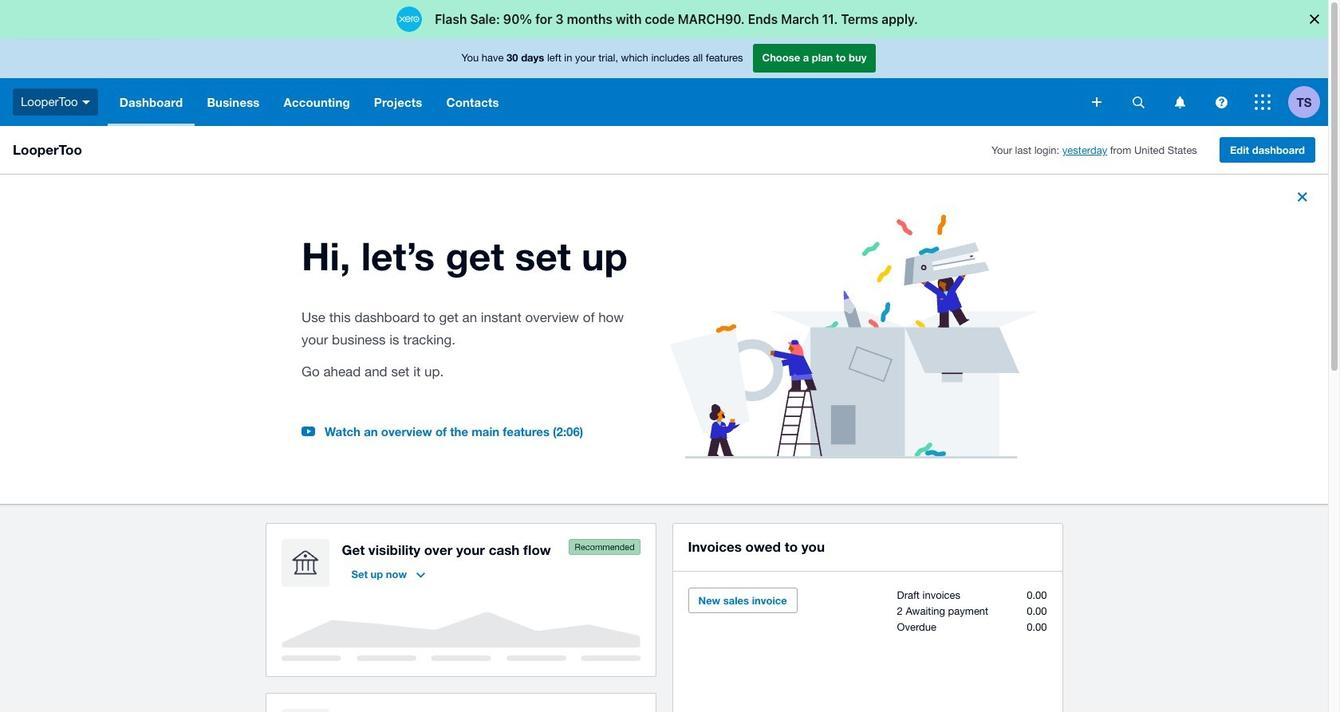 Task type: vqa. For each thing, say whether or not it's contained in the screenshot.
"RECOMMENDED ICON"
yes



Task type: locate. For each thing, give the bounding box(es) containing it.
banner
[[0, 38, 1329, 126]]

svg image
[[1216, 96, 1228, 108], [82, 100, 90, 104]]

dialog
[[0, 0, 1341, 38]]

0 horizontal spatial svg image
[[82, 100, 90, 104]]

svg image
[[1256, 94, 1272, 110], [1133, 96, 1145, 108], [1175, 96, 1186, 108], [1093, 97, 1102, 107]]



Task type: describe. For each thing, give the bounding box(es) containing it.
close image
[[1291, 184, 1316, 210]]

1 horizontal spatial svg image
[[1216, 96, 1228, 108]]

recommended icon image
[[569, 539, 641, 555]]

banking preview line graph image
[[281, 613, 641, 661]]

banking icon image
[[281, 539, 329, 587]]



